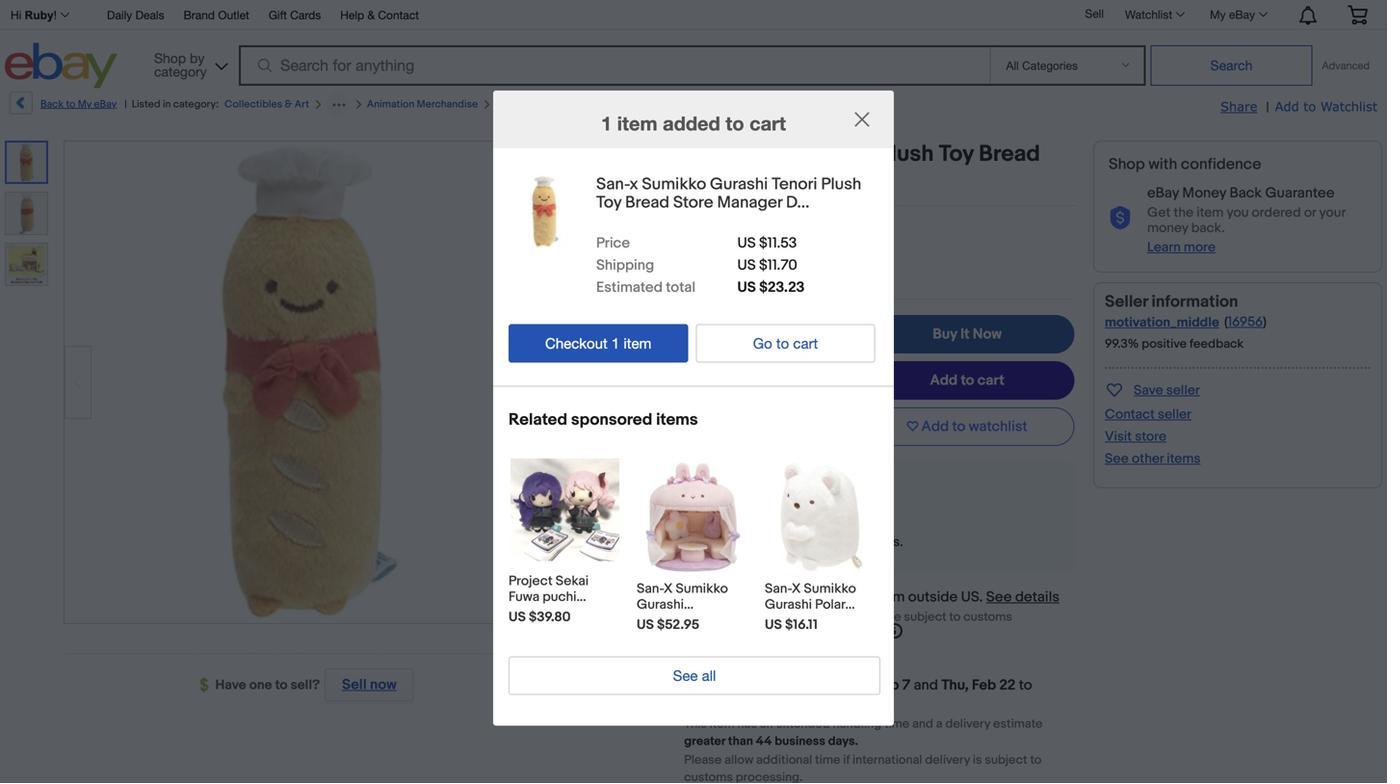 Task type: vqa. For each thing, say whether or not it's contained in the screenshot.
the right Estimated
yes



Task type: describe. For each thing, give the bounding box(es) containing it.
see right '.' at the right of page
[[986, 589, 1012, 606]]

3
[[746, 257, 754, 273]]

processing.
[[736, 770, 803, 783]]

information
[[1152, 292, 1239, 312]]

| inside share | add to watchlist
[[1266, 99, 1269, 116]]

picture 2 of 3 image
[[6, 193, 47, 234]]

from
[[875, 589, 905, 606]]

1 vertical spatial delivery
[[925, 753, 970, 768]]

my ebay link
[[1200, 3, 1277, 26]]

estimated for estimated between wed, feb 7 and thu, feb 22 to
[[707, 677, 774, 694]]

easy.
[[677, 484, 708, 501]]

& for collectibles
[[285, 98, 292, 111]]

items inside contact seller visit store see other items
[[1167, 451, 1201, 467]]

japan inside 'san-x sumikko gurashi collection stuffed toy rabbit sofa plush doll new japan'
[[694, 659, 731, 676]]

now
[[370, 676, 397, 694]]

money
[[1148, 220, 1189, 236]]

people
[[751, 534, 794, 551]]

0 vertical spatial time
[[884, 717, 910, 732]]

$39.80
[[529, 609, 571, 626]]

go
[[753, 335, 772, 352]]

us for price:
[[669, 315, 701, 345]]

learn
[[1148, 239, 1181, 256]]

collection
[[637, 612, 701, 629]]

the
[[1174, 205, 1194, 221]]

gurashi for san-x sumikko gurashi tenori plush toy bread store manager doll japan
[[723, 141, 804, 168]]

sell for sell now
[[342, 676, 367, 694]]

plush inside 'san-x sumikko gurashi collection stuffed toy rabbit sofa plush doll new japan'
[[710, 644, 743, 660]]

$11.70 for us $11.70
[[759, 257, 798, 274]]

x for san-x sumikko gurashi tenori plush toy bread store manager doll japan
[[611, 141, 623, 168]]

sponsored
[[571, 410, 653, 430]]

$52.95
[[657, 617, 700, 634]]

with details__icon image for people want this.
[[586, 531, 604, 554]]

1 vertical spatial shipping
[[813, 589, 871, 606]]

handling
[[833, 717, 882, 732]]

price:
[[621, 315, 659, 332]]

sumikko up the 1 item added to cart
[[731, 98, 771, 111]]

people
[[626, 534, 669, 551]]

item inside the this item has an extended handling time and a delivery estimate greater than 44 business days. please allow additional time if international delivery is subject to customs processing.
[[710, 717, 735, 732]]

doll inside san-x sumikko gurashi tenori plush toy bread store manager doll japan
[[721, 168, 763, 196]]

estimated between wed, feb 7 and thu, feb 22 to
[[707, 677, 1032, 694]]

toy for san-x sumikko gurashi tenori plush toy bread store manager d...
[[596, 193, 622, 213]]

see inside 1 item added to cart document
[[673, 667, 698, 684]]

cards
[[290, 8, 321, 22]]

us for price
[[738, 235, 756, 252]]

new
[[664, 659, 691, 676]]

shipment
[[757, 610, 810, 625]]

add to watchlist button
[[860, 408, 1075, 446]]

international
[[853, 753, 923, 768]]

bread for san-x sumikko gurashi tenori plush toy bread store manager doll japan
[[979, 141, 1040, 168]]

us right outside
[[961, 589, 980, 606]]

manager for d...
[[717, 193, 783, 213]]

us $16.11
[[765, 617, 818, 634]]

items inside international shipment of items may be subject to customs processing and additional charges.
[[826, 610, 858, 625]]

to inside international shipment of items may be subject to customs processing and additional charges.
[[950, 610, 961, 625]]

san-x sumikko gurashi collection stuffed toy rabbit sofa plush doll new japan
[[637, 581, 743, 676]]

deals
[[135, 8, 164, 22]]

japan,
[[750, 646, 787, 661]]

1 horizontal spatial x
[[721, 98, 728, 111]]

to inside share | add to watchlist
[[1304, 99, 1316, 114]]

with details__icon image for breathe easy.
[[586, 483, 604, 502]]

b...
[[913, 98, 927, 111]]

watchlist
[[969, 418, 1028, 436]]

44
[[756, 734, 772, 749]]

help
[[340, 8, 364, 22]]

2 this. from the left
[[878, 534, 903, 551]]

add for add to watchlist
[[922, 418, 949, 436]]

san- for san-x sumikko gurashi tenori plush toy bread store manager doll japan
[[564, 141, 611, 168]]

toy for san-x sumikko gurashi tenori plush toy bread store manager doll japan
[[939, 141, 974, 168]]

fuwa
[[509, 589, 540, 605]]

.
[[980, 589, 983, 606]]

share | add to watchlist
[[1221, 99, 1378, 116]]

back inside ebay money back guarantee get the item you ordered or your money back. learn more
[[1230, 185, 1262, 202]]

plush inside san-x sumikko gurashi tenori plush toy bread store manager d...
[[821, 174, 862, 195]]

located in: japan, japan
[[684, 646, 824, 661]]

3 available
[[746, 257, 811, 273]]

daily deals link
[[107, 5, 164, 26]]

1 item added to cart
[[601, 112, 786, 135]]

subject inside international shipment of items may be subject to customs processing and additional charges.
[[904, 610, 947, 625]]

bread for san-x sumikko gurashi tenori plush toy bread store manager d...
[[625, 193, 670, 213]]

please
[[684, 753, 722, 768]]

delivery:
[[613, 677, 672, 694]]

)
[[1263, 314, 1267, 330]]

buy it now link
[[860, 315, 1075, 354]]

23
[[733, 534, 748, 551]]

us for shipping
[[738, 257, 756, 274]]

more inside ebay money back guarantee get the item you ordered or your money back. learn more
[[1184, 239, 1216, 256]]

price
[[596, 235, 630, 252]]

gurashi left mini
[[773, 98, 809, 111]]

international
[[684, 610, 754, 625]]

mafuyu
[[509, 636, 553, 652]]

toy inside san-x sumikko gurashi polar bear palm size stuffed toy / white plush doll japan
[[813, 628, 833, 644]]

item left added
[[617, 112, 658, 135]]

see all
[[673, 667, 716, 684]]

0 vertical spatial delivery
[[946, 717, 991, 732]]

store
[[1135, 429, 1167, 445]]

sofa
[[680, 644, 707, 660]]

gurashi for san-x sumikko gurashi collection stuffed toy rabbit sofa plush doll new japan
[[637, 597, 684, 613]]

us up "$52.95"
[[684, 589, 703, 606]]

back to my ebay link
[[8, 92, 117, 121]]

if
[[843, 753, 850, 768]]

7
[[903, 677, 911, 694]]

add to cart link
[[860, 361, 1075, 400]]

total
[[666, 279, 696, 296]]

daily
[[107, 8, 132, 22]]

guarantee
[[1266, 185, 1335, 202]]

related
[[509, 410, 568, 430]]

be
[[886, 610, 901, 625]]

contact inside account navigation
[[378, 8, 419, 22]]

go to cart link
[[696, 324, 875, 363]]

and inside the this item has an extended handling time and a delivery estimate greater than 44 business days. please allow additional time if international delivery is subject to customs processing.
[[913, 717, 933, 732]]

item down price:
[[624, 335, 652, 352]]

1 this. from the left
[[704, 534, 730, 551]]

add to cart
[[930, 372, 1005, 389]]

go to cart
[[753, 335, 818, 352]]

cart for add
[[978, 372, 1005, 389]]

gift cards
[[269, 8, 321, 22]]

store for san-x sumikko gurashi tenori plush toy bread store manager d...
[[673, 193, 714, 213]]

0 horizontal spatial cart
[[750, 112, 786, 135]]

this item has an extended handling time and a delivery estimate greater than 44 business days. please allow additional time if international delivery is subject to customs processing.
[[684, 717, 1043, 783]]

1 item added to cart document
[[493, 91, 894, 726]]

1 inside checkout 1 item link
[[612, 335, 620, 352]]

puchi
[[543, 589, 577, 605]]

plush left b... on the right of the page
[[864, 98, 890, 111]]

0 horizontal spatial |
[[125, 98, 127, 111]]

checkout 1 item link
[[509, 324, 688, 363]]

share
[[1221, 99, 1258, 114]]

add for add to cart
[[930, 372, 958, 389]]

picture 1 of 3 image
[[7, 143, 46, 182]]

doll inside san-x sumikko gurashi polar bear palm size stuffed toy / white plush doll japan
[[836, 644, 861, 660]]

may
[[860, 610, 884, 625]]

1 item added to cart dialog
[[0, 0, 1387, 783]]

have one to sell?
[[215, 677, 320, 694]]

breathe easy. returns accepted.
[[626, 484, 824, 501]]

breathe
[[626, 484, 674, 501]]

to inside add to watchlist 'button'
[[952, 418, 966, 436]]

back.
[[1192, 220, 1225, 236]]

us for project sekai fuwa puchi mascot plush doll mizuki akiyama mafuyu asahina set
[[509, 609, 526, 626]]

to inside back to my ebay link
[[66, 98, 75, 111]]

additional inside international shipment of items may be subject to customs processing and additional charges.
[[775, 627, 831, 642]]

1 feb from the left
[[875, 677, 899, 694]]

located
[[684, 646, 731, 661]]

want
[[672, 534, 701, 551]]

visit store link
[[1105, 429, 1167, 445]]

doll left b... on the right of the page
[[892, 98, 911, 111]]

22
[[1000, 677, 1016, 694]]

to right the one
[[275, 677, 288, 694]]

gift cards link
[[269, 5, 321, 26]]

asahina
[[556, 636, 604, 652]]

days.
[[828, 734, 858, 749]]

us $11.53 for price:
[[669, 315, 774, 345]]

Quantity: text field
[[684, 250, 727, 280]]

0 vertical spatial tenori
[[833, 98, 862, 111]]

brand outlet link
[[184, 5, 249, 26]]



Task type: locate. For each thing, give the bounding box(es) containing it.
1 horizontal spatial shipping
[[813, 589, 871, 606]]

0 horizontal spatial back
[[40, 98, 64, 111]]

store
[[564, 168, 620, 196], [673, 193, 714, 213]]

ebay inside account navigation
[[1229, 8, 1255, 21]]

1 vertical spatial watchlist
[[1321, 99, 1378, 114]]

x inside san-x sumikko gurashi tenori plush toy bread store manager doll japan
[[611, 141, 623, 168]]

us up us $23.23
[[738, 257, 756, 274]]

san- up the 1 item added to cart
[[701, 98, 721, 111]]

ebay
[[1229, 8, 1255, 21], [94, 98, 117, 111], [1148, 185, 1179, 202]]

gurashi up 'us $16.11'
[[765, 597, 812, 613]]

money
[[1183, 185, 1227, 202]]

0 horizontal spatial this.
[[704, 534, 730, 551]]

subject
[[904, 610, 947, 625], [985, 753, 1028, 768]]

stuffed inside san-x sumikko gurashi polar bear palm size stuffed toy / white plush doll japan
[[765, 628, 810, 644]]

1 horizontal spatial estimated
[[707, 677, 774, 694]]

x up the 1 item added to cart
[[721, 98, 728, 111]]

banner
[[5, 0, 1383, 93]]

sell
[[1085, 7, 1104, 20], [342, 676, 367, 694]]

1 vertical spatial 1
[[612, 335, 620, 352]]

banner containing sell
[[5, 0, 1383, 93]]

allow
[[725, 753, 754, 768]]

contact right help
[[378, 8, 419, 22]]

gurashi inside 'san-x sumikko gurashi collection stuffed toy rabbit sofa plush doll new japan'
[[637, 597, 684, 613]]

add right share
[[1275, 99, 1299, 114]]

plush down processing
[[710, 644, 743, 660]]

ebay inside ebay money back guarantee get the item you ordered or your money back. learn more
[[1148, 185, 1179, 202]]

plush right the d... at top
[[821, 174, 862, 195]]

0 horizontal spatial customs
[[684, 770, 733, 783]]

to down outside
[[950, 610, 961, 625]]

2 vertical spatial with details__icon image
[[586, 531, 604, 554]]

san- up collection
[[637, 581, 664, 597]]

feb left 7
[[875, 677, 899, 694]]

cart down now
[[978, 372, 1005, 389]]

checkout
[[545, 335, 608, 352]]

listed
[[132, 98, 160, 111]]

gurashi for san-x sumikko gurashi tenori plush toy bread store manager d...
[[710, 174, 768, 195]]

san-x sumikko gurashi tenori plush toy bread store manager doll japan - picture 1 of 3 image
[[65, 142, 546, 623]]

plush down b... on the right of the page
[[877, 141, 934, 168]]

0 vertical spatial watchlist
[[1125, 8, 1173, 21]]

to down advanced link
[[1304, 99, 1316, 114]]

save
[[1134, 382, 1164, 399]]

san-x sumikko gurashi tenori plush toy bread store manager doll japan image
[[509, 175, 581, 248]]

sell now
[[342, 676, 397, 694]]

1 vertical spatial more
[[1184, 239, 1216, 256]]

advanced
[[1322, 59, 1370, 72]]

seller down save seller
[[1158, 407, 1192, 423]]

$11.53 for price:
[[707, 315, 774, 345]]

additional down of
[[775, 627, 831, 642]]

doll
[[593, 605, 616, 621]]

add
[[1275, 99, 1299, 114], [930, 372, 958, 389], [922, 418, 949, 436]]

additional inside the this item has an extended handling time and a delivery estimate greater than 44 business days. please allow additional time if international delivery is subject to customs processing.
[[756, 753, 812, 768]]

ebay up get
[[1148, 185, 1179, 202]]

plush inside san-x sumikko gurashi tenori plush toy bread store manager doll japan
[[877, 141, 934, 168]]

san- inside san-x sumikko gurashi tenori plush toy bread store manager doll japan
[[564, 141, 611, 168]]

sell for sell
[[1085, 7, 1104, 20]]

outside
[[908, 589, 958, 606]]

tenori for d...
[[772, 174, 818, 195]]

1
[[601, 112, 612, 135], [612, 335, 620, 352]]

san- up san-x sumikko gurashi tenori plush toy bread store manager doll japan image
[[564, 141, 611, 168]]

subject inside the this item has an extended handling time and a delivery estimate greater than 44 business days. please allow additional time if international delivery is subject to customs processing.
[[985, 753, 1028, 768]]

gurashi left the d... at top
[[710, 174, 768, 195]]

0 vertical spatial x
[[611, 141, 623, 168]]

estimated for estimated total
[[596, 279, 663, 296]]

have
[[215, 677, 246, 694]]

motivation_middle
[[1105, 315, 1220, 331]]

toy for san-x sumikko gurashi collection stuffed toy rabbit sofa plush doll new japan
[[685, 628, 705, 644]]

0 vertical spatial more
[[674, 98, 698, 111]]

economy
[[749, 589, 810, 606]]

1 vertical spatial back
[[1230, 185, 1262, 202]]

save seller button
[[1105, 379, 1200, 401]]

contact up visit store 'link'
[[1105, 407, 1155, 423]]

plush left doll
[[558, 605, 590, 621]]

contact seller visit store see other items
[[1105, 407, 1201, 467]]

to right added
[[726, 112, 744, 135]]

0 horizontal spatial &
[[285, 98, 292, 111]]

sumikko for san-x sumikko gurashi collection stuffed toy rabbit sofa plush doll new japan
[[676, 581, 728, 597]]

1 vertical spatial ebay
[[94, 98, 117, 111]]

back to my ebay
[[40, 98, 117, 111]]

to left the watchlist
[[952, 418, 966, 436]]

us $11.53 for price
[[738, 235, 797, 252]]

plush inside "project sekai fuwa puchi mascot plush doll mizuki akiyama mafuyu asahina set"
[[558, 605, 590, 621]]

2 vertical spatial items
[[826, 610, 858, 625]]

0 horizontal spatial sell
[[342, 676, 367, 694]]

with details__icon image for ebay money back guarantee
[[1109, 206, 1132, 230]]

item inside ebay money back guarantee get the item you ordered or your money back. learn more
[[1197, 205, 1224, 221]]

bread inside san-x sumikko gurashi tenori plush toy bread store manager doll japan
[[979, 141, 1040, 168]]

add inside add to watchlist 'button'
[[922, 418, 949, 436]]

cart right the go
[[793, 335, 818, 352]]

seller inside contact seller visit store see other items
[[1158, 407, 1192, 423]]

1 vertical spatial and
[[914, 677, 938, 694]]

visit
[[1105, 429, 1132, 445]]

advanced link
[[1313, 46, 1380, 85]]

sumikko for san-x sumikko gurashi tenori plush toy bread store manager doll japan
[[628, 141, 718, 168]]

animation merchandise link
[[367, 98, 478, 111]]

seller inside button
[[1167, 382, 1200, 399]]

1 horizontal spatial subject
[[985, 753, 1028, 768]]

san- for san-x sumikko gurashi tenori plush toy bread store manager d...
[[596, 174, 630, 195]]

bread inside san-x sumikko gurashi tenori plush toy bread store manager d...
[[625, 193, 670, 213]]

0 horizontal spatial my
[[78, 98, 91, 111]]

to inside the this item has an extended handling time and a delivery estimate greater than 44 business days. please allow additional time if international delivery is subject to customs processing.
[[1030, 753, 1042, 768]]

x up collection
[[664, 581, 673, 597]]

1 horizontal spatial this.
[[878, 534, 903, 551]]

than
[[728, 734, 753, 749]]

1 horizontal spatial stuffed
[[765, 628, 810, 644]]

manager up condition: at the top left of page
[[625, 168, 716, 196]]

us $11.70
[[738, 257, 798, 274]]

my right watchlist link
[[1210, 8, 1226, 21]]

gurashi inside san-x sumikko gurashi polar bear palm size stuffed toy / white plush doll japan
[[765, 597, 812, 613]]

in
[[163, 98, 171, 111]]

1 right checkout
[[612, 335, 620, 352]]

shop
[[1109, 155, 1145, 174]]

0 vertical spatial estimated
[[596, 279, 663, 296]]

doll up delivery:
[[637, 659, 661, 676]]

sumikko up of
[[804, 581, 856, 597]]

this
[[684, 717, 707, 732]]

white
[[765, 644, 797, 660]]

sumikko inside san-x sumikko gurashi polar bear palm size stuffed toy / white plush doll japan
[[804, 581, 856, 597]]

x inside san-x sumikko gurashi polar bear palm size stuffed toy / white plush doll japan
[[792, 581, 801, 597]]

0 vertical spatial with details__icon image
[[1109, 206, 1132, 230]]

us down fuwa
[[509, 609, 526, 626]]

to inside 'go to cart' link
[[776, 335, 789, 352]]

save seller
[[1134, 382, 1200, 399]]

1 horizontal spatial items
[[826, 610, 858, 625]]

1 horizontal spatial &
[[368, 8, 375, 22]]

1 horizontal spatial ebay
[[1148, 185, 1179, 202]]

x
[[611, 141, 623, 168], [630, 174, 638, 195]]

watchlist
[[1125, 8, 1173, 21], [1321, 99, 1378, 114]]

buy it now
[[933, 326, 1002, 343]]

sell left now
[[342, 676, 367, 694]]

0 horizontal spatial shipping
[[596, 257, 654, 274]]

add to watchlist link
[[1275, 98, 1378, 116]]

0 horizontal spatial feb
[[875, 677, 899, 694]]

back inside back to my ebay link
[[40, 98, 64, 111]]

seller for contact
[[1158, 407, 1192, 423]]

with details__icon image
[[1109, 206, 1132, 230], [586, 483, 604, 502], [586, 531, 604, 554]]

0 horizontal spatial items
[[656, 410, 698, 430]]

san- up "shipment"
[[765, 581, 792, 597]]

1 vertical spatial additional
[[756, 753, 812, 768]]

seller for save
[[1167, 382, 1200, 399]]

1 horizontal spatial cart
[[793, 335, 818, 352]]

available
[[757, 257, 811, 273]]

sell left watchlist link
[[1085, 7, 1104, 20]]

doll left the d... at top
[[721, 168, 763, 196]]

$11.70 for us $11.70 economy shipping from outside us . see details
[[706, 589, 746, 606]]

my inside account navigation
[[1210, 8, 1226, 21]]

feb left 22
[[972, 677, 996, 694]]

gurashi inside san-x sumikko gurashi tenori plush toy bread store manager d...
[[710, 174, 768, 195]]

ebay left "listed" at the top of page
[[94, 98, 117, 111]]

mini
[[812, 98, 831, 111]]

to down estimate
[[1030, 753, 1042, 768]]

sumikko up 'international'
[[676, 581, 728, 597]]

estimated inside 1 item added to cart document
[[596, 279, 663, 296]]

add inside add to cart link
[[930, 372, 958, 389]]

customs inside the this item has an extended handling time and a delivery estimate greater than 44 business days. please allow additional time if international delivery is subject to customs processing.
[[684, 770, 733, 783]]

seller information motivation_middle ( 16956 ) 99.3% positive feedback
[[1105, 292, 1267, 352]]

san- for san-x sumikko gurashi collection stuffed toy rabbit sofa plush doll new japan
[[637, 581, 664, 597]]

brand outlet
[[184, 8, 249, 22]]

to down buy it now link
[[961, 372, 974, 389]]

0 horizontal spatial time
[[815, 753, 841, 768]]

daily deals
[[107, 8, 164, 22]]

0 horizontal spatial stuffed
[[637, 628, 682, 644]]

0 horizontal spatial manager
[[625, 168, 716, 196]]

1 vertical spatial cart
[[793, 335, 818, 352]]

items right sponsored
[[656, 410, 698, 430]]

sumikko up condition: at the top left of page
[[642, 174, 706, 195]]

1 horizontal spatial store
[[673, 193, 714, 213]]

and left a
[[913, 717, 933, 732]]

items up /
[[826, 610, 858, 625]]

san- inside san-x sumikko gurashi tenori plush toy bread store manager d...
[[596, 174, 630, 195]]

1 horizontal spatial feb
[[972, 677, 996, 694]]

0 vertical spatial add
[[1275, 99, 1299, 114]]

business
[[775, 734, 826, 749]]

now
[[973, 326, 1002, 343]]

tenori down "see more san-x sumikko gurashi mini tenori plush doll b..."
[[772, 174, 818, 195]]

returns
[[711, 484, 759, 501]]

to
[[66, 98, 75, 111], [1304, 99, 1316, 114], [726, 112, 744, 135], [776, 335, 789, 352], [961, 372, 974, 389], [952, 418, 966, 436], [950, 610, 961, 625], [1019, 677, 1032, 694], [275, 677, 288, 694], [1030, 753, 1042, 768]]

more down back.
[[1184, 239, 1216, 256]]

store up quantity: text field
[[673, 193, 714, 213]]

back up you
[[1230, 185, 1262, 202]]

san- inside 'san-x sumikko gurashi collection stuffed toy rabbit sofa plush doll new japan'
[[637, 581, 664, 597]]

us $11.53 inside 1 item added to cart document
[[738, 235, 797, 252]]

1 vertical spatial estimated
[[707, 677, 774, 694]]

toy inside san-x sumikko gurashi tenori plush toy bread store manager d...
[[596, 193, 622, 213]]

2 vertical spatial tenori
[[772, 174, 818, 195]]

| right the share button
[[1266, 99, 1269, 116]]

checkout 1 item
[[545, 335, 652, 352]]

see left all
[[673, 667, 698, 684]]

toy inside san-x sumikko gurashi tenori plush toy bread store manager doll japan
[[939, 141, 974, 168]]

delivery left "is"
[[925, 753, 970, 768]]

us down shipping:
[[637, 617, 654, 634]]

us $11.70 economy shipping from outside us . see details
[[684, 589, 1060, 606]]

gurashi up san-x sumikko gurashi tenori plush toy bread store manager d...
[[723, 141, 804, 168]]

stuffed inside 'san-x sumikko gurashi collection stuffed toy rabbit sofa plush doll new japan'
[[637, 628, 682, 644]]

2 feb from the left
[[972, 677, 996, 694]]

gurashi up us $52.95
[[637, 597, 684, 613]]

1 vertical spatial subject
[[985, 753, 1028, 768]]

0 vertical spatial us $11.53
[[738, 235, 797, 252]]

sumikko inside san-x sumikko gurashi tenori plush toy bread store manager doll japan
[[628, 141, 718, 168]]

2 horizontal spatial items
[[1167, 451, 1201, 467]]

contact inside contact seller visit store see other items
[[1105, 407, 1155, 423]]

16956 link
[[1228, 314, 1263, 330]]

watchlist inside account navigation
[[1125, 8, 1173, 21]]

x for san-x sumikko gurashi collection stuffed toy rabbit sofa plush doll new japan
[[664, 581, 673, 597]]

$11.70
[[759, 257, 798, 274], [706, 589, 746, 606]]

picture 3 of 3 image
[[6, 244, 47, 285]]

bear
[[765, 612, 793, 629]]

1 vertical spatial contact
[[1105, 407, 1155, 423]]

san- inside san-x sumikko gurashi polar bear palm size stuffed toy / white plush doll japan
[[765, 581, 792, 597]]

delivery right a
[[946, 717, 991, 732]]

this.
[[704, 534, 730, 551], [878, 534, 903, 551]]

x for san-x sumikko gurashi polar bear palm size stuffed toy / white plush doll japan
[[792, 581, 801, 597]]

x inside san-x sumikko gurashi tenori plush toy bread store manager d...
[[630, 174, 638, 195]]

see down visit
[[1105, 451, 1129, 467]]

add to watchlist
[[922, 418, 1028, 436]]

x for san-x sumikko gurashi tenori plush toy bread store manager d...
[[630, 174, 638, 195]]

us down total
[[669, 315, 701, 345]]

plush inside san-x sumikko gurashi polar bear palm size stuffed toy / white plush doll japan
[[800, 644, 833, 660]]

us $11.53 up us $11.70
[[738, 235, 797, 252]]

sumikko for san-x sumikko gurashi tenori plush toy bread store manager d...
[[642, 174, 706, 195]]

1 vertical spatial &
[[285, 98, 292, 111]]

japan
[[768, 168, 831, 196], [790, 646, 824, 661], [694, 659, 731, 676], [765, 659, 802, 676]]

brand
[[184, 8, 215, 22]]

0 vertical spatial bread
[[979, 141, 1040, 168]]

sumikko inside san-x sumikko gurashi tenori plush toy bread store manager d...
[[642, 174, 706, 195]]

0 horizontal spatial bread
[[625, 193, 670, 213]]

us down 3
[[738, 279, 756, 296]]

1 horizontal spatial contact
[[1105, 407, 1155, 423]]

1 horizontal spatial more
[[1184, 239, 1216, 256]]

your shopping cart image
[[1347, 5, 1369, 24]]

0 horizontal spatial store
[[564, 168, 620, 196]]

charges.
[[834, 627, 882, 642]]

2 vertical spatial and
[[913, 717, 933, 732]]

sumikko inside 'san-x sumikko gurashi collection stuffed toy rabbit sofa plush doll new japan'
[[676, 581, 728, 597]]

store inside san-x sumikko gurashi tenori plush toy bread store manager d...
[[673, 193, 714, 213]]

$11.53 for price
[[759, 235, 797, 252]]

1 horizontal spatial time
[[884, 717, 910, 732]]

1 vertical spatial us $11.53
[[669, 315, 774, 345]]

1 vertical spatial my
[[78, 98, 91, 111]]

time
[[884, 717, 910, 732], [815, 753, 841, 768]]

2 vertical spatial ebay
[[1148, 185, 1179, 202]]

0 vertical spatial $11.53
[[759, 235, 797, 252]]

account navigation
[[5, 0, 1383, 30]]

& right help
[[368, 8, 375, 22]]

0 vertical spatial 1
[[601, 112, 612, 135]]

0 vertical spatial $11.70
[[759, 257, 798, 274]]

tenori for doll
[[809, 141, 872, 168]]

0 vertical spatial ebay
[[1229, 8, 1255, 21]]

0 horizontal spatial estimated
[[596, 279, 663, 296]]

more
[[674, 98, 698, 111], [1184, 239, 1216, 256]]

0 horizontal spatial x
[[664, 581, 673, 597]]

0 horizontal spatial subject
[[904, 610, 947, 625]]

1 vertical spatial bread
[[625, 193, 670, 213]]

1 horizontal spatial bread
[[979, 141, 1040, 168]]

add inside share | add to watchlist
[[1275, 99, 1299, 114]]

1 vertical spatial x
[[630, 174, 638, 195]]

1 horizontal spatial x
[[630, 174, 638, 195]]

japan inside san-x sumikko gurashi tenori plush toy bread store manager doll japan
[[768, 168, 831, 196]]

0 vertical spatial cart
[[750, 112, 786, 135]]

x inside 'san-x sumikko gurashi collection stuffed toy rabbit sofa plush doll new japan'
[[664, 581, 673, 597]]

see up added
[[653, 98, 671, 111]]

and inside international shipment of items may be subject to customs processing and additional charges.
[[751, 627, 772, 642]]

to left "listed" at the top of page
[[66, 98, 75, 111]]

2 stuffed from the left
[[765, 628, 810, 644]]

$11.70 up 'international'
[[706, 589, 746, 606]]

mizuki
[[509, 620, 548, 637]]

confidence
[[1181, 155, 1262, 174]]

toy inside 'san-x sumikko gurashi collection stuffed toy rabbit sofa plush doll new japan'
[[685, 628, 705, 644]]

watchlist right sell link
[[1125, 8, 1173, 21]]

motivation_middle link
[[1105, 315, 1220, 331]]

tenori inside san-x sumikko gurashi tenori plush toy bread store manager doll japan
[[809, 141, 872, 168]]

add down buy at top right
[[930, 372, 958, 389]]

cart
[[750, 112, 786, 135], [793, 335, 818, 352], [978, 372, 1005, 389]]

to inside add to cart link
[[961, 372, 974, 389]]

an
[[760, 717, 773, 732]]

it
[[961, 326, 970, 343]]

shipping down price
[[596, 257, 654, 274]]

items inside 1 item added to cart document
[[656, 410, 698, 430]]

to right 22
[[1019, 677, 1032, 694]]

gurashi inside san-x sumikko gurashi tenori plush toy bread store manager doll japan
[[723, 141, 804, 168]]

japan inside san-x sumikko gurashi polar bear palm size stuffed toy / white plush doll japan
[[765, 659, 802, 676]]

people want this. 23 people are watching this.
[[626, 534, 903, 551]]

0 vertical spatial &
[[368, 8, 375, 22]]

manager inside san-x sumikko gurashi tenori plush toy bread store manager doll japan
[[625, 168, 716, 196]]

manager for doll
[[625, 168, 716, 196]]

and up japan,
[[751, 627, 772, 642]]

manager inside san-x sumikko gurashi tenori plush toy bread store manager d...
[[717, 193, 783, 213]]

collectibles & art link
[[225, 98, 309, 111]]

0 vertical spatial contact
[[378, 8, 419, 22]]

0 horizontal spatial $11.70
[[706, 589, 746, 606]]

$11.70 inside 1 item added to cart document
[[759, 257, 798, 274]]

store inside san-x sumikko gurashi tenori plush toy bread store manager doll japan
[[564, 168, 620, 196]]

processing
[[684, 627, 748, 642]]

shipping inside 1 item added to cart document
[[596, 257, 654, 274]]

& inside account navigation
[[368, 8, 375, 22]]

store for san-x sumikko gurashi tenori plush toy bread store manager doll japan
[[564, 168, 620, 196]]

doll down charges.
[[836, 644, 861, 660]]

1 vertical spatial with details__icon image
[[586, 483, 604, 502]]

0 horizontal spatial contact
[[378, 8, 419, 22]]

subject right "is"
[[985, 753, 1028, 768]]

1 vertical spatial add
[[930, 372, 958, 389]]

us for san-x sumikko gurashi collection stuffed toy rabbit sofa plush doll new japan
[[637, 617, 654, 634]]

feedback
[[1190, 337, 1244, 352]]

this. left the 23
[[704, 534, 730, 551]]

one
[[249, 677, 272, 694]]

see inside contact seller visit store see other items
[[1105, 451, 1129, 467]]

us for san-x sumikko gurashi polar bear palm size stuffed toy / white plush doll japan
[[765, 617, 782, 634]]

with details__icon image left get
[[1109, 206, 1132, 230]]

estimated down quantity:
[[596, 279, 663, 296]]

customs inside international shipment of items may be subject to customs processing and additional charges.
[[964, 610, 1013, 625]]

to right the go
[[776, 335, 789, 352]]

0 vertical spatial shipping
[[596, 257, 654, 274]]

stuffed
[[637, 628, 682, 644], [765, 628, 810, 644]]

time left if
[[815, 753, 841, 768]]

tenori down mini
[[809, 141, 872, 168]]

cart for go
[[793, 335, 818, 352]]

us for estimated total
[[738, 279, 756, 296]]

1 left added
[[601, 112, 612, 135]]

my left "listed" at the top of page
[[78, 98, 91, 111]]

1 vertical spatial $11.70
[[706, 589, 746, 606]]

1 horizontal spatial |
[[1266, 99, 1269, 116]]

gurashi for san-x sumikko gurashi polar bear palm size stuffed toy / white plush doll japan
[[765, 597, 812, 613]]

0 vertical spatial back
[[40, 98, 64, 111]]

san- for san-x sumikko gurashi polar bear palm size stuffed toy / white plush doll japan
[[765, 581, 792, 597]]

and right 7
[[914, 677, 938, 694]]

1 vertical spatial seller
[[1158, 407, 1192, 423]]

dollar sign image
[[200, 678, 215, 693]]

1 horizontal spatial watchlist
[[1321, 99, 1378, 114]]

us
[[738, 235, 756, 252], [738, 257, 756, 274], [738, 279, 756, 296], [669, 315, 701, 345], [684, 589, 703, 606], [961, 589, 980, 606], [509, 609, 526, 626], [637, 617, 654, 634], [765, 617, 782, 634]]

1 vertical spatial sell
[[342, 676, 367, 694]]

& for help
[[368, 8, 375, 22]]

us $11.53
[[738, 235, 797, 252], [669, 315, 774, 345]]

0 horizontal spatial x
[[611, 141, 623, 168]]

0 vertical spatial subject
[[904, 610, 947, 625]]

doll inside 'san-x sumikko gurashi collection stuffed toy rabbit sofa plush doll new japan'
[[637, 659, 661, 676]]

2 horizontal spatial cart
[[978, 372, 1005, 389]]

1 stuffed from the left
[[637, 628, 682, 644]]

time up international
[[884, 717, 910, 732]]

watchlist inside share | add to watchlist
[[1321, 99, 1378, 114]]

$11.53
[[759, 235, 797, 252], [707, 315, 774, 345]]

1 vertical spatial customs
[[684, 770, 733, 783]]

learn more link
[[1148, 239, 1216, 256]]

tenori right mini
[[833, 98, 862, 111]]

1 vertical spatial time
[[815, 753, 841, 768]]

more up added
[[674, 98, 698, 111]]

0 vertical spatial sell
[[1085, 7, 1104, 20]]

0 vertical spatial my
[[1210, 8, 1226, 21]]

customs down '.' at the right of page
[[964, 610, 1013, 625]]

sell inside account navigation
[[1085, 7, 1104, 20]]

sumikko for san-x sumikko gurashi polar bear palm size stuffed toy / white plush doll japan
[[804, 581, 856, 597]]

1 horizontal spatial back
[[1230, 185, 1262, 202]]

x up "shipment"
[[792, 581, 801, 597]]

us $11.53 down total
[[669, 315, 774, 345]]

2 vertical spatial cart
[[978, 372, 1005, 389]]

None submit
[[1151, 45, 1313, 86]]

with details__icon image up sekai
[[586, 531, 604, 554]]

delivery alert flag image
[[684, 677, 707, 696]]

items right 'other' on the right of page
[[1167, 451, 1201, 467]]

back up picture 1 of 3
[[40, 98, 64, 111]]

cart down "see more san-x sumikko gurashi mini tenori plush doll b..."
[[750, 112, 786, 135]]

gift
[[269, 8, 287, 22]]

0 horizontal spatial ebay
[[94, 98, 117, 111]]

mascot
[[509, 605, 555, 621]]

shipping up "size"
[[813, 589, 871, 606]]

sumikko down added
[[628, 141, 718, 168]]

(
[[1225, 314, 1228, 330]]

ebay right watchlist link
[[1229, 8, 1255, 21]]

0 vertical spatial and
[[751, 627, 772, 642]]

us up white
[[765, 617, 782, 634]]

tenori inside san-x sumikko gurashi tenori plush toy bread store manager d...
[[772, 174, 818, 195]]

san- up condition: at the top left of page
[[596, 174, 630, 195]]

$11.53 inside 1 item added to cart document
[[759, 235, 797, 252]]

0 vertical spatial items
[[656, 410, 698, 430]]

1 vertical spatial items
[[1167, 451, 1201, 467]]



